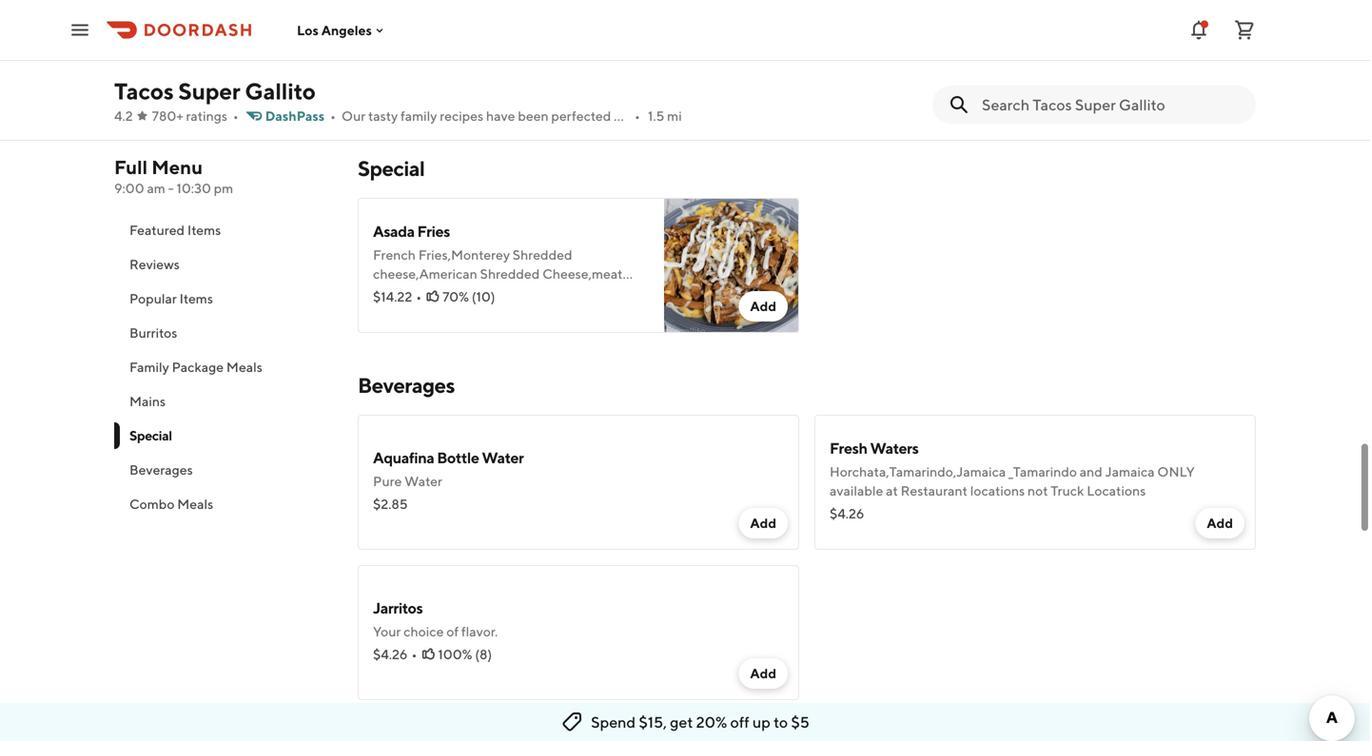 Task type: locate. For each thing, give the bounding box(es) containing it.
1 horizontal spatial $4.26
[[830, 506, 865, 522]]

• 1.5 mi
[[635, 108, 682, 124]]

jarritos your choice of flavor.
[[373, 599, 498, 640]]

items up reviews button
[[187, 222, 221, 238]]

1 horizontal spatial water
[[482, 449, 524, 467]]

special down the mains
[[129, 428, 172, 444]]

1 horizontal spatial meals
[[227, 359, 263, 375]]

0 vertical spatial items
[[187, 222, 221, 238]]

1 vertical spatial shredded
[[480, 266, 540, 282]]

mi
[[668, 108, 682, 124]]

0 horizontal spatial $4.26
[[373, 647, 408, 663]]

pm
[[214, 180, 233, 196]]

• for $12.80 •
[[418, 53, 424, 69]]

1 vertical spatial beverages
[[129, 462, 193, 478]]

tacos super gallito
[[114, 78, 316, 105]]

and
[[1080, 464, 1103, 480]]

shredded up "sour"
[[480, 266, 540, 282]]

$15,
[[639, 714, 667, 732]]

add button for jarritos
[[739, 659, 788, 689]]

beverages button
[[114, 453, 335, 487]]

beverages up aquafina at left
[[358, 373, 455, 398]]

beverages
[[358, 373, 455, 398], [129, 462, 193, 478]]

popular items button
[[114, 282, 335, 316]]

your
[[373, 624, 401, 640]]

choice,
[[373, 285, 420, 301]]

notification bell image
[[1188, 19, 1211, 41]]

0 vertical spatial $4.26
[[830, 506, 865, 522]]

choice
[[404, 624, 444, 640]]

items for popular items
[[180, 291, 213, 307]]

at
[[887, 483, 899, 499]]

1 vertical spatial meals
[[177, 497, 213, 512]]

1 horizontal spatial beverages
[[358, 373, 455, 398]]

water right bottle
[[482, 449, 524, 467]]

• left 1.5
[[635, 108, 641, 124]]

• down tortilla at top
[[418, 53, 424, 69]]

• for $4.26 •
[[412, 647, 417, 663]]

add button for fresh waters
[[1196, 508, 1245, 539]]

0 horizontal spatial meals
[[177, 497, 213, 512]]

beverages inside beverages "button"
[[129, 462, 193, 478]]

0 items, open order cart image
[[1234, 19, 1257, 41]]

meals inside button
[[177, 497, 213, 512]]

1 horizontal spatial special
[[358, 156, 425, 181]]

•
[[418, 53, 424, 69], [233, 108, 239, 124], [331, 108, 336, 124], [635, 108, 641, 124], [416, 289, 422, 305], [412, 647, 417, 663]]

$14.22
[[373, 289, 412, 305]]

family
[[129, 359, 169, 375]]

combo meals
[[129, 497, 213, 512]]

meals down burritos button
[[227, 359, 263, 375]]

0 vertical spatial beverages
[[358, 373, 455, 398]]

93%
[[445, 53, 470, 69]]

water down aquafina at left
[[405, 474, 443, 489]]

fresh
[[830, 439, 868, 457]]

up
[[753, 714, 771, 732]]

shredded up cream,jalapenos
[[513, 247, 573, 263]]

combo meals button
[[114, 487, 335, 522]]

• right dashpass
[[331, 108, 336, 124]]

featured items button
[[114, 213, 335, 248]]

• for $14.22 •
[[416, 289, 422, 305]]

1 vertical spatial items
[[180, 291, 213, 307]]

• down the choice
[[412, 647, 417, 663]]

0 horizontal spatial water
[[405, 474, 443, 489]]

items right popular
[[180, 291, 213, 307]]

special up asada
[[358, 156, 425, 181]]

1 vertical spatial water
[[405, 474, 443, 489]]

0 horizontal spatial beverages
[[129, 462, 193, 478]]

mains
[[129, 394, 166, 409]]

spend
[[591, 714, 636, 732]]

70% (10)
[[443, 289, 496, 305]]

available
[[830, 483, 884, 499]]

spend $15, get 20% off up to $5
[[591, 714, 810, 732]]

burritos
[[129, 325, 177, 341]]

dashpass •
[[265, 108, 336, 124]]

special
[[358, 156, 425, 181], [129, 428, 172, 444]]

70%
[[443, 289, 469, 305]]

pure
[[373, 474, 402, 489]]

$4.26
[[830, 506, 865, 522], [373, 647, 408, 663]]

_tamarindo
[[1009, 464, 1078, 480]]

jarritos
[[373, 599, 423, 617]]

1 vertical spatial $4.26
[[373, 647, 408, 663]]

$4.26 down your
[[373, 647, 408, 663]]

780+ ratings •
[[152, 108, 239, 124]]

add inside aquafina bottle water pure water $2.85 add
[[751, 516, 777, 531]]

9:00
[[114, 180, 144, 196]]

93% (15)
[[445, 53, 496, 69]]

asada fries image
[[665, 198, 800, 333]]

choice
[[536, 30, 579, 46]]

• right ratings
[[233, 108, 239, 124]]

off
[[731, 714, 750, 732]]

ratings
[[186, 108, 227, 124]]

locations
[[971, 483, 1026, 499]]

aquafina
[[373, 449, 434, 467]]

items
[[187, 222, 221, 238], [180, 291, 213, 307]]

cheese,meat
[[543, 266, 623, 282]]

open menu image
[[69, 19, 91, 41]]

asada
[[373, 222, 415, 240]]

-
[[168, 180, 174, 196]]

reviews button
[[114, 248, 335, 282]]

truck
[[1051, 483, 1085, 499]]

0 vertical spatial shredded
[[513, 247, 573, 263]]

100%
[[438, 647, 473, 663]]

0 vertical spatial special
[[358, 156, 425, 181]]

$4.26 down "available"
[[830, 506, 865, 522]]

fresh waters horchata,tamarindo,jamaica  _tamarindo and jamaica only available at restaurant locations not truck locations $4.26 add
[[830, 439, 1234, 531]]

add button
[[739, 291, 788, 322], [739, 508, 788, 539], [1196, 508, 1245, 539], [739, 659, 788, 689]]

1 vertical spatial special
[[129, 428, 172, 444]]

popular
[[129, 291, 177, 307]]

meals right combo
[[177, 497, 213, 512]]

shredded
[[513, 247, 573, 263], [480, 266, 540, 282]]

• down cheese,american
[[416, 289, 422, 305]]

full
[[114, 156, 148, 179]]

horchata,tamarindo,jamaica
[[830, 464, 1007, 480]]

beverages up combo
[[129, 462, 193, 478]]

water
[[482, 449, 524, 467], [405, 474, 443, 489]]

0 vertical spatial meals
[[227, 359, 263, 375]]



Task type: vqa. For each thing, say whether or not it's contained in the screenshot.
the right the ratings
no



Task type: describe. For each thing, give the bounding box(es) containing it.
asada fries french fries,monterey shredded cheese,american shredded cheese,meat choice, mexican sour cream,jalapenos
[[373, 222, 623, 301]]

menu
[[152, 156, 203, 179]]

angeles
[[322, 22, 372, 38]]

family package meals button
[[114, 350, 335, 385]]

full menu 9:00 am - 10:30 pm
[[114, 156, 233, 196]]

waters
[[871, 439, 919, 457]]

get
[[670, 714, 694, 732]]

not
[[1028, 483, 1049, 499]]

mexican
[[423, 285, 474, 301]]

quesadillas image
[[665, 0, 800, 116]]

dashpass
[[265, 108, 325, 124]]

mains button
[[114, 385, 335, 419]]

bottle
[[437, 449, 479, 467]]

featured items
[[129, 222, 221, 238]]

combo
[[129, 497, 175, 512]]

$2.85
[[373, 497, 408, 512]]

(8)
[[475, 647, 492, 663]]

10:30
[[177, 180, 211, 196]]

to
[[774, 714, 788, 732]]

am
[[147, 180, 166, 196]]

$14.22 •
[[373, 289, 422, 305]]

jamaica
[[1106, 464, 1155, 480]]

popular items
[[129, 291, 213, 307]]

0 vertical spatial water
[[482, 449, 524, 467]]

featured
[[129, 222, 185, 238]]

$12.80 •
[[373, 53, 424, 69]]

tortilla
[[408, 30, 449, 46]]

$5
[[791, 714, 810, 732]]

0 horizontal spatial special
[[129, 428, 172, 444]]

add button for aquafina bottle water
[[739, 508, 788, 539]]

780+
[[152, 108, 183, 124]]

french
[[373, 247, 416, 263]]

100% (8)
[[438, 647, 492, 663]]

fries
[[418, 222, 450, 240]]

los
[[297, 22, 319, 38]]

flour tortilla cheese meat choice
[[373, 30, 579, 46]]

los angeles
[[297, 22, 372, 38]]

package
[[172, 359, 224, 375]]

add inside the fresh waters horchata,tamarindo,jamaica  _tamarindo and jamaica only available at restaurant locations not truck locations $4.26 add
[[1208, 516, 1234, 531]]

cheese
[[452, 30, 498, 46]]

20%
[[697, 714, 728, 732]]

fries,monterey
[[419, 247, 510, 263]]

family package meals
[[129, 359, 263, 375]]

$4.26 inside the fresh waters horchata,tamarindo,jamaica  _tamarindo and jamaica only available at restaurant locations not truck locations $4.26 add
[[830, 506, 865, 522]]

(10)
[[472, 289, 496, 305]]

Item Search search field
[[983, 94, 1241, 115]]

burritos button
[[114, 316, 335, 350]]

gallito
[[245, 78, 316, 105]]

4.2
[[114, 108, 133, 124]]

meat
[[501, 30, 533, 46]]

• for dashpass •
[[331, 108, 336, 124]]

flour
[[373, 30, 405, 46]]

sour
[[477, 285, 505, 301]]

cream,jalapenos
[[507, 285, 612, 301]]

flavor.
[[462, 624, 498, 640]]

(15)
[[473, 53, 496, 69]]

cheese,american
[[373, 266, 478, 282]]

of
[[447, 624, 459, 640]]

reviews
[[129, 257, 180, 272]]

only
[[1158, 464, 1196, 480]]

$4.26 •
[[373, 647, 417, 663]]

$12.80
[[373, 53, 414, 69]]

los angeles button
[[297, 22, 387, 38]]

meals inside button
[[227, 359, 263, 375]]

aquafina bottle water pure water $2.85 add
[[373, 449, 777, 531]]

super
[[178, 78, 241, 105]]

items for featured items
[[187, 222, 221, 238]]

locations
[[1088, 483, 1147, 499]]

restaurant
[[901, 483, 968, 499]]



